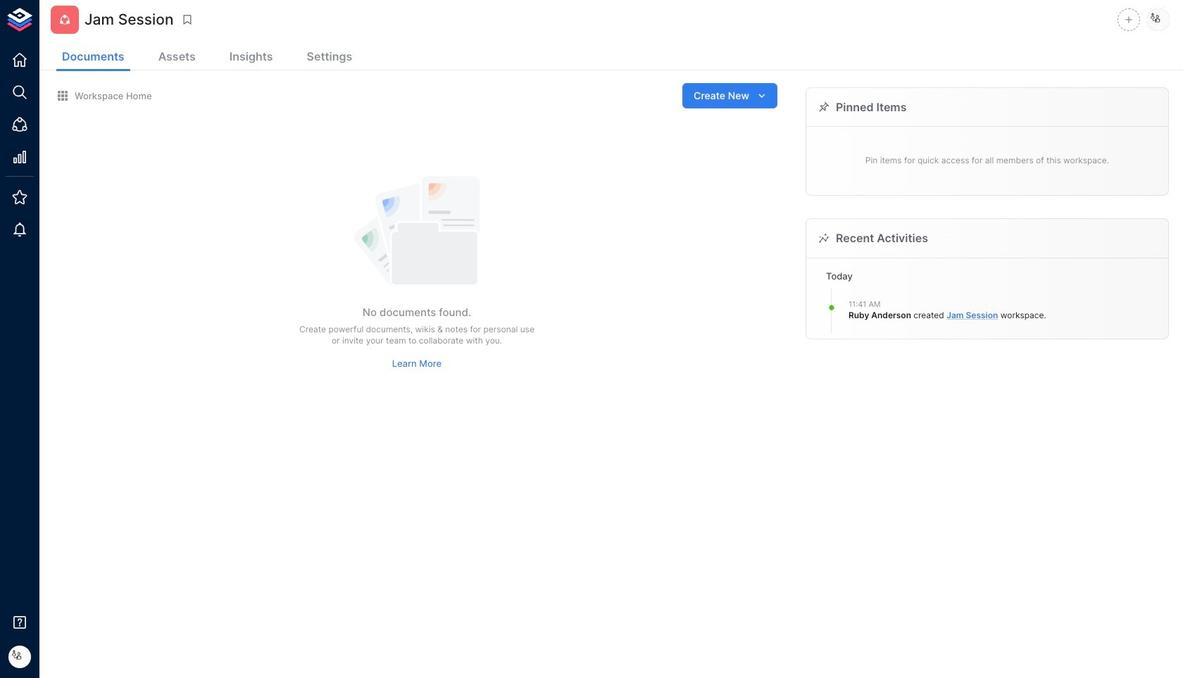 Task type: locate. For each thing, give the bounding box(es) containing it.
bookmark image
[[181, 13, 194, 26]]

ruby anderson image
[[1148, 8, 1170, 31]]



Task type: vqa. For each thing, say whether or not it's contained in the screenshot.
Playback on the top of the page
no



